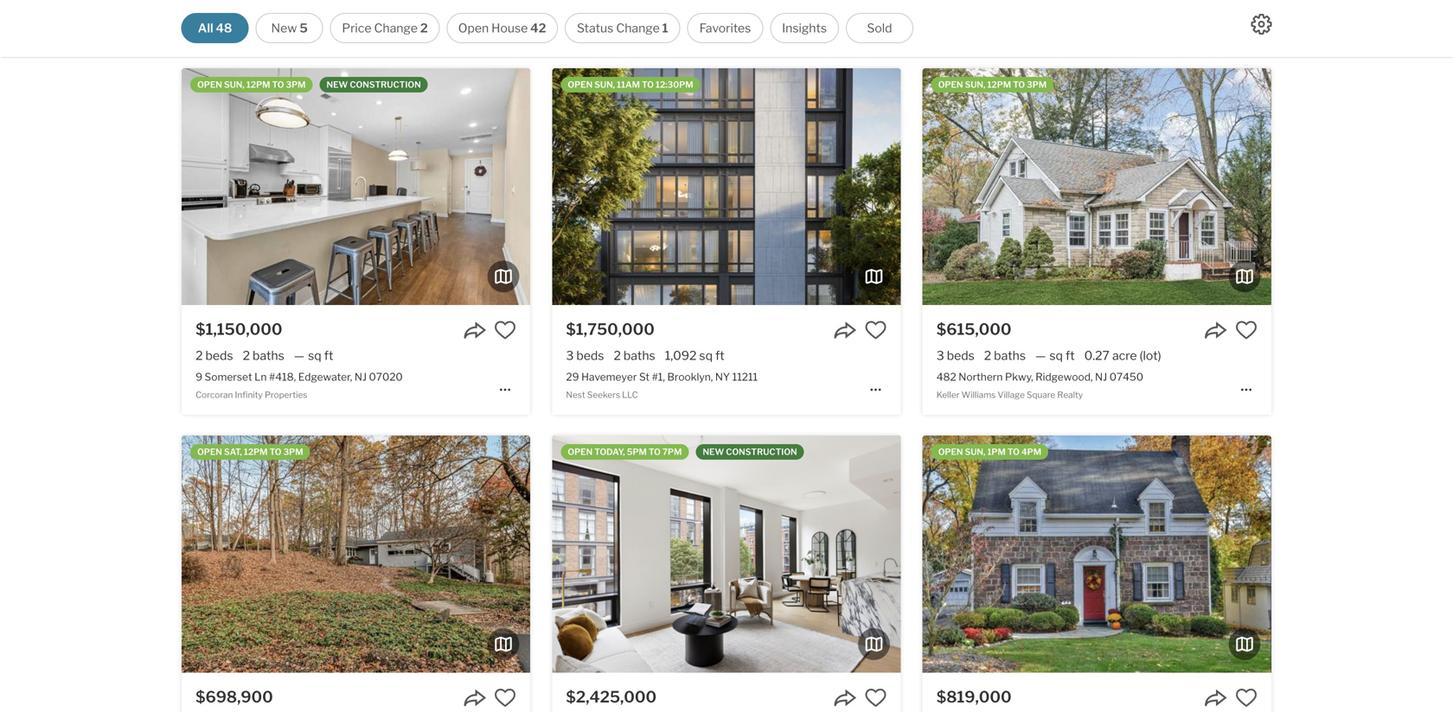 Task type: vqa. For each thing, say whether or not it's contained in the screenshot.
$615,000 3
yes



Task type: describe. For each thing, give the bounding box(es) containing it.
favorites
[[699, 21, 751, 35]]

sun, for $615,000
[[965, 80, 986, 90]]

infinity
[[235, 390, 263, 400]]

favorite button image for $2,425,000
[[865, 687, 887, 709]]

55 montebello rd, montebello, ny 10901 howard hanna rand realty
[[196, 3, 394, 33]]

rand
[[257, 22, 278, 33]]

244
[[566, 3, 586, 16]]

acre
[[1112, 349, 1137, 363]]

$819,000
[[936, 688, 1012, 707]]

northern
[[959, 371, 1003, 384]]

open
[[458, 21, 489, 35]]

option group containing all
[[181, 13, 913, 43]]

new construction for $1,150,000
[[327, 80, 421, 90]]

open sat, 12pm to 3pm
[[197, 447, 303, 458]]

2 for $615,000
[[984, 349, 991, 363]]

sq for $1,150,000
[[308, 349, 321, 363]]

elliman
[[601, 22, 630, 33]]

new inside 244 w 23rd st unit 3a, new york, ny 10011 douglas elliman real estate
[[680, 3, 702, 16]]

ln
[[254, 371, 267, 384]]

pkwy,
[[1005, 371, 1033, 384]]

nest
[[566, 390, 585, 400]]

status change 1
[[577, 21, 668, 35]]

unit
[[639, 3, 659, 16]]

to for $2,425,000
[[649, 447, 661, 458]]

2 inside price change radio
[[420, 21, 428, 35]]

sun, for $1,150,000
[[224, 80, 245, 90]]

Open House radio
[[447, 13, 558, 43]]

3pm for $1,150,000
[[286, 80, 306, 90]]

2 photo of 57 clinton ave, ridgewood, nj 07450 image from the left
[[1271, 436, 1453, 673]]

$1,750,000
[[566, 320, 655, 339]]

29
[[566, 371, 579, 384]]

baths for $1,750,000
[[623, 349, 655, 363]]

open sun, 12pm to 3pm for $1,150,000
[[197, 80, 306, 90]]

hanna
[[229, 22, 255, 33]]

sold
[[867, 21, 892, 35]]

Insights radio
[[770, 13, 839, 43]]

open house 42
[[458, 21, 546, 35]]

7pm
[[662, 447, 682, 458]]

somerset
[[205, 371, 252, 384]]

beds for $1,150,000
[[205, 349, 233, 363]]

nj inside 482 northern pkwy, ridgewood, nj 07450 keller williams village square realty
[[1095, 371, 1107, 384]]

4pm
[[1021, 447, 1041, 458]]

howard
[[196, 22, 227, 33]]

2 ft from the left
[[715, 349, 725, 363]]

5
[[300, 21, 308, 35]]

open today, 5pm to 7pm
[[568, 447, 682, 458]]

0.27
[[1084, 349, 1110, 363]]

montebello,
[[286, 3, 343, 16]]

new inside option
[[271, 21, 297, 35]]

29 havemeyer st #1, brooklyn, ny 11211 nest seekers llc
[[566, 371, 758, 400]]

open for $698,900
[[197, 447, 222, 458]]

york,
[[704, 3, 728, 16]]

12:30pm
[[656, 80, 693, 90]]

sq for $615,000
[[1049, 349, 1063, 363]]

realty inside 482 northern pkwy, ridgewood, nj 07450 keller williams village square realty
[[1057, 390, 1083, 400]]

1 photo of 661 driggs ave unit 2a, brooklyn, ny 11211 image from the left
[[552, 436, 901, 673]]

2 photo of 9 somerset ln #418, edgewater, nj 07020 image from the left
[[530, 68, 879, 306]]

07020
[[369, 371, 403, 384]]

All radio
[[181, 13, 249, 43]]

sat,
[[224, 447, 242, 458]]

482
[[936, 371, 956, 384]]

10901
[[363, 3, 394, 16]]

ft for $1,150,000
[[324, 349, 333, 363]]

open sun, 11am to 12:30pm
[[568, 80, 693, 90]]

$615,000
[[936, 320, 1012, 339]]

3pm for $615,000
[[1027, 80, 1047, 90]]

— for $615,000
[[1035, 349, 1046, 363]]

construction for $2,425,000
[[726, 447, 797, 458]]

244 w 23rd st unit 3a, new york, ny 10011 douglas elliman real estate
[[566, 3, 776, 33]]

2 photo of 29 havemeyer st #1, brooklyn, ny 11211 image from the left
[[901, 68, 1249, 306]]

0.27 acre (lot)
[[1084, 349, 1161, 363]]

house
[[491, 21, 528, 35]]

to for $1,150,000
[[272, 80, 284, 90]]

ridgewood,
[[1036, 371, 1093, 384]]

favorite button image for $1,750,000
[[865, 319, 887, 342]]

9
[[196, 371, 202, 384]]

(lot)
[[1140, 349, 1161, 363]]

w
[[588, 3, 599, 16]]

price change 2
[[342, 21, 428, 35]]

48
[[216, 21, 232, 35]]

favorite button checkbox for $1,150,000
[[494, 319, 517, 342]]

square
[[1027, 390, 1055, 400]]

rd,
[[269, 3, 284, 16]]

2 photo of 661 driggs ave unit 2a, brooklyn, ny 11211 image from the left
[[901, 436, 1249, 673]]

New radio
[[256, 13, 323, 43]]

seekers
[[587, 390, 620, 400]]

favorite button checkbox for $1,750,000
[[865, 319, 887, 342]]

open sun, 1pm to 4pm
[[938, 447, 1041, 458]]

2 sq from the left
[[699, 349, 713, 363]]

favorite button image for $615,000
[[1235, 319, 1257, 342]]

all 48
[[198, 21, 232, 35]]

12pm for $615,000
[[987, 80, 1011, 90]]

1,092
[[665, 349, 697, 363]]

2 beds
[[196, 349, 233, 363]]

#418,
[[269, 371, 296, 384]]



Task type: locate. For each thing, give the bounding box(es) containing it.
edgewater,
[[298, 371, 352, 384]]

— sq ft
[[294, 349, 333, 363], [1035, 349, 1075, 363]]

3 sq from the left
[[1049, 349, 1063, 363]]

construction
[[350, 80, 421, 90], [726, 447, 797, 458]]

to for $615,000
[[1013, 80, 1025, 90]]

havemeyer
[[581, 371, 637, 384]]

douglas
[[566, 22, 599, 33]]

3 for $615,000
[[936, 349, 944, 363]]

1 horizontal spatial nj
[[1095, 371, 1107, 384]]

new construction for $2,425,000
[[703, 447, 797, 458]]

3 beds from the left
[[947, 349, 975, 363]]

0 horizontal spatial st
[[626, 3, 637, 16]]

1 horizontal spatial 2 baths
[[614, 349, 655, 363]]

42
[[530, 21, 546, 35]]

0 horizontal spatial realty
[[280, 22, 305, 33]]

sq up the "ridgewood," at the bottom right of page
[[1049, 349, 1063, 363]]

ny inside 55 montebello rd, montebello, ny 10901 howard hanna rand realty
[[346, 3, 361, 16]]

construction for $1,150,000
[[350, 80, 421, 90]]

beds for $1,750,000
[[576, 349, 604, 363]]

2 for $1,150,000
[[243, 349, 250, 363]]

0 horizontal spatial nj
[[355, 371, 367, 384]]

change for 2
[[374, 21, 418, 35]]

— up #418,
[[294, 349, 305, 363]]

1 photo of 57 clinton ave, ridgewood, nj 07450 image from the left
[[923, 436, 1271, 673]]

photo of 98 s mount airy rd, croton-on-hudson, ny 10520 image
[[182, 436, 530, 673], [530, 436, 879, 673]]

2 horizontal spatial sq
[[1049, 349, 1063, 363]]

real
[[632, 22, 650, 33]]

2 3 beds from the left
[[936, 349, 975, 363]]

1 horizontal spatial — sq ft
[[1035, 349, 1075, 363]]

open for $1,750,000
[[568, 80, 593, 90]]

sq right 1,092
[[699, 349, 713, 363]]

$698,900
[[196, 688, 273, 707]]

favorite button checkbox
[[494, 319, 517, 342], [865, 319, 887, 342], [1235, 319, 1257, 342], [494, 687, 517, 709], [1235, 687, 1257, 709]]

2 beds from the left
[[576, 349, 604, 363]]

favorite button image
[[494, 319, 517, 342], [865, 319, 887, 342], [494, 687, 517, 709], [865, 687, 887, 709]]

realty down 'rd,'
[[280, 22, 305, 33]]

9 somerset ln #418, edgewater, nj 07020 corcoran infinity properties
[[196, 371, 403, 400]]

2 photo of 98 s mount airy rd, croton-on-hudson, ny 10520 image from the left
[[530, 436, 879, 673]]

55
[[196, 3, 209, 16]]

$2,425,000
[[566, 688, 657, 707]]

photo of 9 somerset ln #418, edgewater, nj 07020 image
[[182, 68, 530, 306], [530, 68, 879, 306]]

0 horizontal spatial change
[[374, 21, 418, 35]]

1 open sun, 12pm to 3pm from the left
[[197, 80, 306, 90]]

new for $2,425,000
[[703, 447, 724, 458]]

1 baths from the left
[[253, 349, 284, 363]]

0 horizontal spatial —
[[294, 349, 305, 363]]

photo of 482 northern pkwy, ridgewood, nj 07450 image
[[923, 68, 1271, 306], [1271, 68, 1453, 306]]

sun,
[[224, 80, 245, 90], [594, 80, 615, 90], [965, 80, 986, 90], [965, 447, 986, 458]]

3 ft from the left
[[1066, 349, 1075, 363]]

3 beds up 29
[[566, 349, 604, 363]]

0 horizontal spatial ft
[[324, 349, 333, 363]]

montebello
[[211, 3, 266, 16]]

ft up edgewater, at the bottom left of the page
[[324, 349, 333, 363]]

0 horizontal spatial sq
[[308, 349, 321, 363]]

0 vertical spatial new
[[327, 80, 348, 90]]

new 5
[[271, 21, 308, 35]]

2 for $1,750,000
[[614, 349, 621, 363]]

to
[[272, 80, 284, 90], [642, 80, 654, 90], [1013, 80, 1025, 90], [270, 447, 282, 458], [649, 447, 661, 458], [1008, 447, 1020, 458]]

1 horizontal spatial 3 beds
[[936, 349, 975, 363]]

status
[[577, 21, 614, 35]]

open for $819,000
[[938, 447, 963, 458]]

favorite button checkbox for $615,000
[[1235, 319, 1257, 342]]

all
[[198, 21, 213, 35]]

5pm
[[627, 447, 647, 458]]

brooklyn,
[[667, 371, 713, 384]]

ny
[[346, 3, 361, 16], [730, 3, 745, 16], [715, 371, 730, 384]]

new
[[680, 3, 702, 16], [271, 21, 297, 35]]

beds up '482'
[[947, 349, 975, 363]]

0 horizontal spatial — sq ft
[[294, 349, 333, 363]]

10011
[[747, 3, 776, 16]]

beds
[[205, 349, 233, 363], [576, 349, 604, 363], [947, 349, 975, 363]]

ny inside 29 havemeyer st #1, brooklyn, ny 11211 nest seekers llc
[[715, 371, 730, 384]]

2 baths up "#1,"
[[614, 349, 655, 363]]

1 3 from the left
[[566, 349, 574, 363]]

0 horizontal spatial new
[[271, 21, 297, 35]]

2 open sun, 12pm to 3pm from the left
[[938, 80, 1047, 90]]

0 horizontal spatial baths
[[253, 349, 284, 363]]

1 horizontal spatial new construction
[[703, 447, 797, 458]]

23rd
[[601, 3, 624, 16]]

new
[[327, 80, 348, 90], [703, 447, 724, 458]]

ny inside 244 w 23rd st unit 3a, new york, ny 10011 douglas elliman real estate
[[730, 3, 745, 16]]

0 vertical spatial favorite button image
[[1235, 319, 1257, 342]]

3a,
[[661, 3, 677, 16]]

ny left the 11211
[[715, 371, 730, 384]]

1 horizontal spatial baths
[[623, 349, 655, 363]]

beds for $615,000
[[947, 349, 975, 363]]

open for $1,150,000
[[197, 80, 222, 90]]

2 photo of 482 northern pkwy, ridgewood, nj 07450 image from the left
[[1271, 68, 1453, 306]]

construction down the 11211
[[726, 447, 797, 458]]

new for $1,150,000
[[327, 80, 348, 90]]

1,092 sq ft
[[665, 349, 725, 363]]

baths up pkwy,
[[994, 349, 1026, 363]]

option group
[[181, 13, 913, 43]]

0 horizontal spatial new construction
[[327, 80, 421, 90]]

3 beds for $615,000
[[936, 349, 975, 363]]

favorite button image for $1,150,000
[[494, 319, 517, 342]]

insights
[[782, 21, 827, 35]]

estate
[[652, 22, 678, 33]]

2 up northern
[[984, 349, 991, 363]]

ny up price
[[346, 3, 361, 16]]

2 — from the left
[[1035, 349, 1046, 363]]

1 2 baths from the left
[[243, 349, 284, 363]]

favorite button image
[[1235, 319, 1257, 342], [1235, 687, 1257, 709]]

corcoran
[[196, 390, 233, 400]]

sun, for $819,000
[[965, 447, 986, 458]]

1 horizontal spatial —
[[1035, 349, 1046, 363]]

realty inside 55 montebello rd, montebello, ny 10901 howard hanna rand realty
[[280, 22, 305, 33]]

sq
[[308, 349, 321, 363], [699, 349, 713, 363], [1049, 349, 1063, 363]]

1 beds from the left
[[205, 349, 233, 363]]

baths for $1,150,000
[[253, 349, 284, 363]]

realty
[[280, 22, 305, 33], [1057, 390, 1083, 400]]

2 baths up ln
[[243, 349, 284, 363]]

11211
[[732, 371, 758, 384]]

photo of 29 havemeyer st #1, brooklyn, ny 11211 image
[[552, 68, 901, 306], [901, 68, 1249, 306]]

3 beds
[[566, 349, 604, 363], [936, 349, 975, 363]]

0 horizontal spatial beds
[[205, 349, 233, 363]]

3 up 29
[[566, 349, 574, 363]]

0 horizontal spatial construction
[[350, 80, 421, 90]]

1 horizontal spatial realty
[[1057, 390, 1083, 400]]

3 beds up '482'
[[936, 349, 975, 363]]

1 horizontal spatial beds
[[576, 349, 604, 363]]

baths up "#1,"
[[623, 349, 655, 363]]

price
[[342, 21, 371, 35]]

1 3 beds from the left
[[566, 349, 604, 363]]

village
[[998, 390, 1025, 400]]

realty down the "ridgewood," at the bottom right of page
[[1057, 390, 1083, 400]]

1 photo of 29 havemeyer st #1, brooklyn, ny 11211 image from the left
[[552, 68, 901, 306]]

baths
[[253, 349, 284, 363], [623, 349, 655, 363], [994, 349, 1026, 363]]

to for $698,900
[[270, 447, 282, 458]]

open for $2,425,000
[[568, 447, 593, 458]]

st inside 244 w 23rd st unit 3a, new york, ny 10011 douglas elliman real estate
[[626, 3, 637, 16]]

0 horizontal spatial 2 baths
[[243, 349, 284, 363]]

williams
[[961, 390, 996, 400]]

1 favorite button image from the top
[[1235, 319, 1257, 342]]

3 up '482'
[[936, 349, 944, 363]]

1 horizontal spatial construction
[[726, 447, 797, 458]]

Favorites radio
[[687, 13, 763, 43]]

1 horizontal spatial open sun, 12pm to 3pm
[[938, 80, 1047, 90]]

sun, for $1,750,000
[[594, 80, 615, 90]]

0 vertical spatial new
[[680, 3, 702, 16]]

ft for $615,000
[[1066, 349, 1075, 363]]

favorite button image for $819,000
[[1235, 687, 1257, 709]]

today,
[[594, 447, 625, 458]]

new right 7pm
[[703, 447, 724, 458]]

construction down price change radio
[[350, 80, 421, 90]]

open
[[197, 80, 222, 90], [568, 80, 593, 90], [938, 80, 963, 90], [197, 447, 222, 458], [568, 447, 593, 458], [938, 447, 963, 458]]

3 2 baths from the left
[[984, 349, 1026, 363]]

new right 3a,
[[680, 3, 702, 16]]

new left the 5 at the left of page
[[271, 21, 297, 35]]

ft right 1,092
[[715, 349, 725, 363]]

07450
[[1109, 371, 1143, 384]]

baths up ln
[[253, 349, 284, 363]]

— sq ft for $615,000
[[1035, 349, 1075, 363]]

ft
[[324, 349, 333, 363], [715, 349, 725, 363], [1066, 349, 1075, 363]]

3pm for $698,900
[[283, 447, 303, 458]]

1 vertical spatial construction
[[726, 447, 797, 458]]

0 vertical spatial realty
[[280, 22, 305, 33]]

ft up the "ridgewood," at the bottom right of page
[[1066, 349, 1075, 363]]

st left unit
[[626, 3, 637, 16]]

2 favorite button image from the top
[[1235, 687, 1257, 709]]

1 vertical spatial favorite button image
[[1235, 687, 1257, 709]]

Status Change radio
[[565, 13, 680, 43]]

11am
[[617, 80, 640, 90]]

Sold radio
[[846, 13, 913, 43]]

—
[[294, 349, 305, 363], [1035, 349, 1046, 363]]

to for $1,750,000
[[642, 80, 654, 90]]

beds up 29
[[576, 349, 604, 363]]

2 baths for $1,750,000
[[614, 349, 655, 363]]

photo of 57 clinton ave, ridgewood, nj 07450 image
[[923, 436, 1271, 673], [1271, 436, 1453, 673]]

Price Change radio
[[330, 13, 440, 43]]

sq up edgewater, at the bottom left of the page
[[308, 349, 321, 363]]

3pm
[[286, 80, 306, 90], [1027, 80, 1047, 90], [283, 447, 303, 458]]

favorite button checkbox for $819,000
[[1235, 687, 1257, 709]]

— up 482 northern pkwy, ridgewood, nj 07450 keller williams village square realty
[[1035, 349, 1046, 363]]

— for $1,150,000
[[294, 349, 305, 363]]

llc
[[622, 390, 638, 400]]

2 horizontal spatial 2 baths
[[984, 349, 1026, 363]]

favorite button image for $698,900
[[494, 687, 517, 709]]

1 photo of 482 northern pkwy, ridgewood, nj 07450 image from the left
[[923, 68, 1271, 306]]

2 horizontal spatial ft
[[1066, 349, 1075, 363]]

1 horizontal spatial ft
[[715, 349, 725, 363]]

1 nj from the left
[[355, 371, 367, 384]]

1 — from the left
[[294, 349, 305, 363]]

keller
[[936, 390, 960, 400]]

2 horizontal spatial baths
[[994, 349, 1026, 363]]

properties
[[265, 390, 307, 400]]

change inside status change option
[[616, 21, 660, 35]]

photo of 661 driggs ave unit 2a, brooklyn, ny 11211 image
[[552, 436, 901, 673], [901, 436, 1249, 673]]

nj
[[355, 371, 367, 384], [1095, 371, 1107, 384]]

favorite button checkbox for $698,900
[[494, 687, 517, 709]]

0 vertical spatial construction
[[350, 80, 421, 90]]

2 baths for $615,000
[[984, 349, 1026, 363]]

3
[[566, 349, 574, 363], [936, 349, 944, 363]]

1
[[662, 21, 668, 35]]

2 3 from the left
[[936, 349, 944, 363]]

2 2 baths from the left
[[614, 349, 655, 363]]

1 vertical spatial realty
[[1057, 390, 1083, 400]]

nj inside 9 somerset ln #418, edgewater, nj 07020 corcoran infinity properties
[[355, 371, 367, 384]]

new construction down price change radio
[[327, 80, 421, 90]]

2 down $1,150,000
[[243, 349, 250, 363]]

1 horizontal spatial new
[[680, 3, 702, 16]]

1 photo of 98 s mount airy rd, croton-on-hudson, ny 10520 image from the left
[[182, 436, 530, 673]]

open sun, 12pm to 3pm for $615,000
[[938, 80, 1047, 90]]

1pm
[[987, 447, 1006, 458]]

3 baths from the left
[[994, 349, 1026, 363]]

#1,
[[652, 371, 665, 384]]

0 horizontal spatial 3 beds
[[566, 349, 604, 363]]

2 baths up pkwy,
[[984, 349, 1026, 363]]

2 up havemeyer
[[614, 349, 621, 363]]

1 horizontal spatial change
[[616, 21, 660, 35]]

st
[[626, 3, 637, 16], [639, 371, 650, 384]]

— sq ft for $1,150,000
[[294, 349, 333, 363]]

2 up 9
[[196, 349, 203, 363]]

new construction down the 11211
[[703, 447, 797, 458]]

2
[[420, 21, 428, 35], [196, 349, 203, 363], [243, 349, 250, 363], [614, 349, 621, 363], [984, 349, 991, 363]]

nj left 07020
[[355, 371, 367, 384]]

1 vertical spatial new
[[703, 447, 724, 458]]

new down price
[[327, 80, 348, 90]]

2 baths
[[243, 349, 284, 363], [614, 349, 655, 363], [984, 349, 1026, 363]]

1 change from the left
[[374, 21, 418, 35]]

1 vertical spatial st
[[639, 371, 650, 384]]

change for 1
[[616, 21, 660, 35]]

open for $615,000
[[938, 80, 963, 90]]

1 horizontal spatial st
[[639, 371, 650, 384]]

0 vertical spatial new construction
[[327, 80, 421, 90]]

1 vertical spatial new
[[271, 21, 297, 35]]

favorite button checkbox
[[865, 687, 887, 709]]

1 horizontal spatial new
[[703, 447, 724, 458]]

nj down 0.27
[[1095, 371, 1107, 384]]

— sq ft up edgewater, at the bottom left of the page
[[294, 349, 333, 363]]

change inside price change radio
[[374, 21, 418, 35]]

0 horizontal spatial open sun, 12pm to 3pm
[[197, 80, 306, 90]]

12pm for $1,150,000
[[246, 80, 270, 90]]

baths for $615,000
[[994, 349, 1026, 363]]

3 beds for $1,750,000
[[566, 349, 604, 363]]

0 vertical spatial st
[[626, 3, 637, 16]]

1 photo of 9 somerset ln #418, edgewater, nj 07020 image from the left
[[182, 68, 530, 306]]

st left "#1,"
[[639, 371, 650, 384]]

1 vertical spatial new construction
[[703, 447, 797, 458]]

0 horizontal spatial new
[[327, 80, 348, 90]]

to for $819,000
[[1008, 447, 1020, 458]]

1 horizontal spatial sq
[[699, 349, 713, 363]]

$1,150,000
[[196, 320, 282, 339]]

change
[[374, 21, 418, 35], [616, 21, 660, 35]]

2 nj from the left
[[1095, 371, 1107, 384]]

2 — sq ft from the left
[[1035, 349, 1075, 363]]

ny right york,
[[730, 3, 745, 16]]

— sq ft up the "ridgewood," at the bottom right of page
[[1035, 349, 1075, 363]]

st inside 29 havemeyer st #1, brooklyn, ny 11211 nest seekers llc
[[639, 371, 650, 384]]

2 horizontal spatial beds
[[947, 349, 975, 363]]

0 horizontal spatial 3
[[566, 349, 574, 363]]

2 baths for $1,150,000
[[243, 349, 284, 363]]

12pm
[[246, 80, 270, 90], [987, 80, 1011, 90], [244, 447, 268, 458]]

12pm for $698,900
[[244, 447, 268, 458]]

beds up somerset
[[205, 349, 233, 363]]

482 northern pkwy, ridgewood, nj 07450 keller williams village square realty
[[936, 371, 1143, 400]]

2 left open
[[420, 21, 428, 35]]

new construction
[[327, 80, 421, 90], [703, 447, 797, 458]]

1 horizontal spatial 3
[[936, 349, 944, 363]]

3 for $1,750,000
[[566, 349, 574, 363]]

open sun, 12pm to 3pm
[[197, 80, 306, 90], [938, 80, 1047, 90]]

change down 10901 at the left top
[[374, 21, 418, 35]]

1 — sq ft from the left
[[294, 349, 333, 363]]

change down unit
[[616, 21, 660, 35]]

2 change from the left
[[616, 21, 660, 35]]

1 sq from the left
[[308, 349, 321, 363]]

1 ft from the left
[[324, 349, 333, 363]]

2 baths from the left
[[623, 349, 655, 363]]



